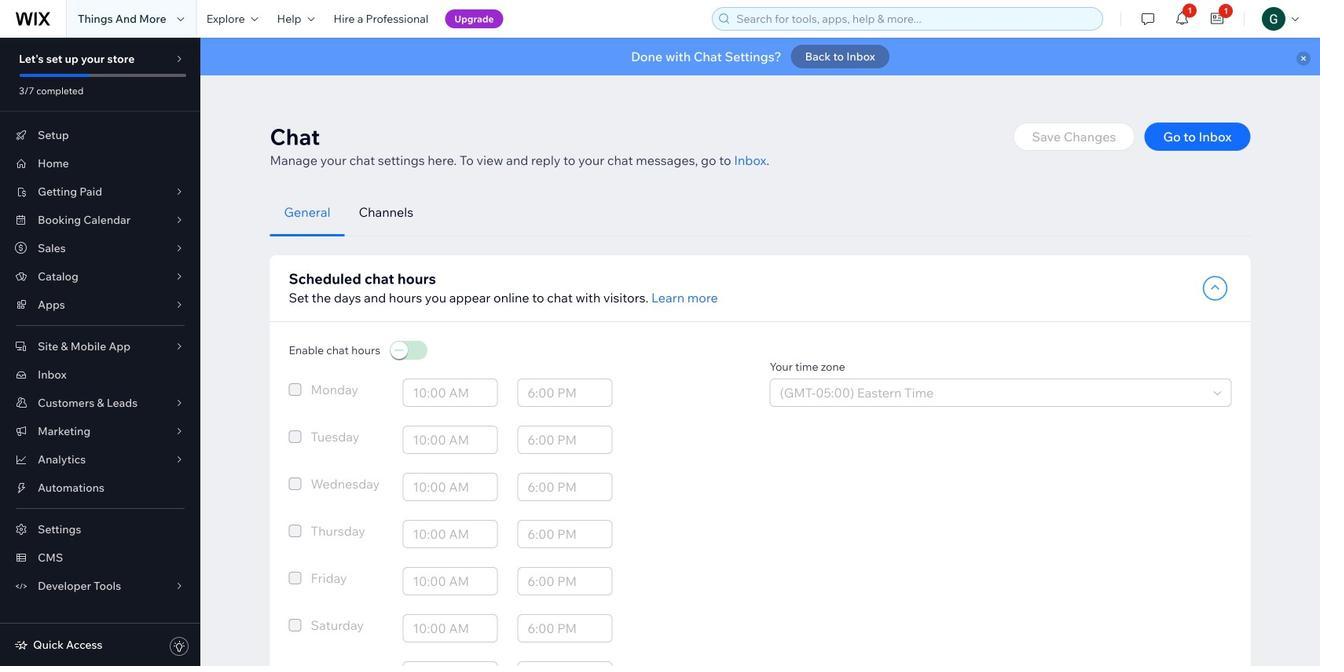 Task type: vqa. For each thing, say whether or not it's contained in the screenshot.
ALERT
yes



Task type: describe. For each thing, give the bounding box(es) containing it.
sidebar element
[[0, 38, 200, 666]]

Search for tools, apps, help & more... field
[[732, 8, 1098, 30]]



Task type: locate. For each thing, give the bounding box(es) containing it.
None field
[[408, 380, 492, 406], [523, 380, 607, 406], [775, 380, 1209, 406], [408, 427, 492, 453], [523, 427, 607, 453], [408, 474, 492, 501], [523, 474, 607, 501], [408, 521, 492, 548], [523, 521, 607, 548], [408, 568, 492, 595], [523, 568, 607, 595], [408, 615, 492, 642], [523, 615, 607, 642], [408, 662, 492, 666], [523, 662, 607, 666], [408, 380, 492, 406], [523, 380, 607, 406], [775, 380, 1209, 406], [408, 427, 492, 453], [523, 427, 607, 453], [408, 474, 492, 501], [523, 474, 607, 501], [408, 521, 492, 548], [523, 521, 607, 548], [408, 568, 492, 595], [523, 568, 607, 595], [408, 615, 492, 642], [523, 615, 607, 642], [408, 662, 492, 666], [523, 662, 607, 666]]

None checkbox
[[289, 569, 347, 588], [289, 616, 364, 635], [289, 569, 347, 588], [289, 616, 364, 635]]

alert
[[200, 38, 1320, 75]]

None checkbox
[[289, 380, 358, 399], [289, 427, 359, 446], [289, 475, 380, 493], [289, 522, 365, 541], [289, 380, 358, 399], [289, 427, 359, 446], [289, 475, 380, 493], [289, 522, 365, 541]]

tab list
[[270, 189, 1251, 237]]



